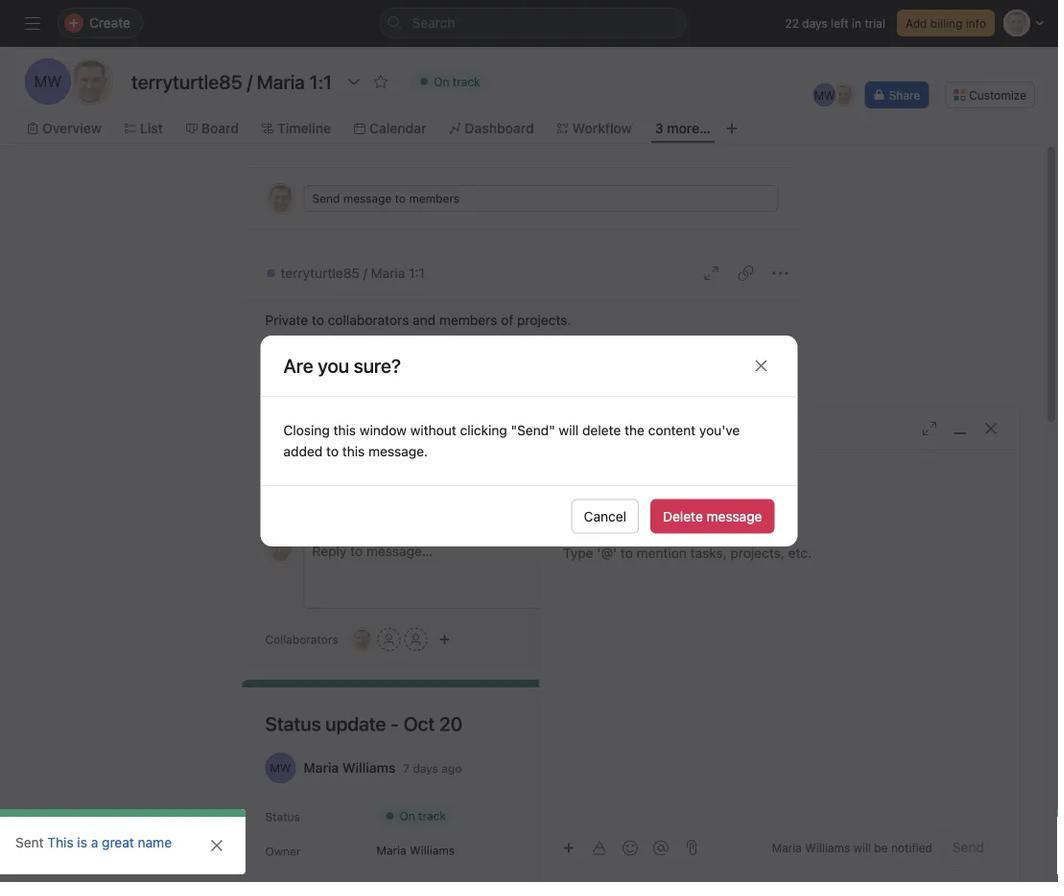 Task type: vqa. For each thing, say whether or not it's contained in the screenshot.
topmost to
yes



Task type: describe. For each thing, give the bounding box(es) containing it.
search button
[[380, 8, 687, 38]]

maria up collaborators
[[371, 265, 405, 281]]

maria inside cell
[[708, 514, 742, 530]]

message.
[[369, 444, 428, 460]]

message for delete
[[707, 509, 762, 524]]

board link
[[186, 118, 239, 139]]

added
[[284, 444, 323, 460]]

tt up the overview
[[81, 72, 100, 91]]

notified
[[892, 842, 933, 855]]

will inside closing this window without clicking "send" will delete the content you've added to this message.
[[559, 423, 579, 439]]

maria for maria williams 7 days ago
[[304, 761, 339, 776]]

overview
[[42, 120, 102, 136]]

1:1 for terryturtle85 / maria 1:1 link
[[409, 265, 425, 281]]

1 vertical spatial this
[[47, 835, 74, 851]]

maria williams will be notified
[[772, 842, 933, 855]]

dashboard
[[465, 120, 534, 136]]

turtle inside terry turtle (away) this is a message
[[342, 453, 381, 469]]

1 horizontal spatial mw
[[270, 762, 291, 775]]

by
[[370, 409, 385, 425]]

williams for maria williams 7 days ago
[[343, 761, 396, 776]]

you've
[[700, 423, 740, 439]]

on track
[[400, 810, 446, 823]]

of
[[501, 312, 514, 328]]

info
[[966, 16, 987, 30]]

projects.
[[517, 312, 571, 328]]

send message to members button
[[304, 185, 779, 212]]

update
[[326, 713, 386, 736]]

/ for terryturtle85 / maria 1:1 link
[[363, 265, 367, 281]]

just
[[315, 409, 337, 425]]

add to starred image
[[373, 74, 389, 89]]

sent
[[15, 835, 44, 851]]

to
[[563, 513, 578, 529]]

closing
[[284, 423, 330, 439]]

started just now by @terry turtle (away)
[[265, 409, 517, 425]]

send button
[[940, 831, 997, 866]]

"send"
[[511, 423, 555, 439]]

20
[[439, 713, 463, 736]]

members inside button
[[409, 192, 460, 205]]

add
[[906, 16, 927, 30]]

to inside closing this window without clicking "send" will delete the content you've added to this message.
[[326, 444, 339, 460]]

timeline link
[[262, 118, 331, 139]]

22
[[785, 16, 799, 30]]

the
[[625, 423, 645, 439]]

terry
[[304, 453, 339, 469]]

share
[[889, 88, 921, 102]]

status for status
[[265, 811, 300, 824]]

calendar link
[[354, 118, 427, 139]]

will inside "dialog"
[[854, 842, 871, 855]]

are you sure? dialog
[[261, 336, 798, 547]]

overview link
[[27, 118, 102, 139]]

content
[[648, 423, 696, 439]]

delete
[[583, 423, 621, 439]]

oct
[[404, 713, 435, 736]]

0 horizontal spatial is
[[77, 835, 87, 851]]

add billing info
[[906, 16, 987, 30]]

(away) inside terry turtle (away) this is a message
[[385, 453, 430, 469]]

are
[[284, 355, 313, 377]]

ago
[[442, 762, 462, 776]]

tt up collaborators
[[273, 541, 288, 555]]

maria for maria williams
[[377, 845, 407, 858]]

cancel button
[[572, 500, 639, 534]]

private
[[265, 312, 308, 328]]

send for send
[[953, 840, 985, 856]]

terryturtle85 / maria 1:1 link
[[265, 263, 425, 284]]

williams for maria williams will be notified
[[806, 842, 851, 855]]

1 horizontal spatial turtle
[[437, 409, 473, 425]]

tt down timeline "link"
[[273, 192, 288, 205]]

close this dialog image
[[754, 358, 769, 374]]

and
[[413, 312, 436, 328]]

closing this window without clicking "send" will delete the content you've added to this message.
[[284, 423, 740, 460]]

list
[[140, 120, 163, 136]]

Conversation Name text field
[[252, 363, 779, 407]]

full screen image
[[704, 266, 719, 281]]

maria williams link
[[304, 761, 396, 776]]

0 vertical spatial this
[[334, 423, 356, 439]]

maria williams
[[377, 845, 455, 858]]

search
[[412, 15, 455, 31]]

0 vertical spatial tt button
[[265, 533, 296, 563]]

list link
[[125, 118, 163, 139]]

maria williams 7 days ago
[[304, 761, 462, 776]]

0 horizontal spatial mw
[[34, 72, 62, 91]]

Add subject text field
[[540, 466, 1020, 493]]

share button
[[865, 82, 929, 108]]

terryturtle85 for terryturtle85 / maria 1:1 link
[[281, 265, 360, 281]]

1 horizontal spatial tt button
[[351, 629, 374, 652]]

owner
[[265, 845, 301, 859]]

on
[[400, 810, 415, 823]]

collaborators
[[328, 312, 409, 328]]

sent this is a great name
[[15, 835, 172, 851]]

delete
[[663, 509, 703, 524]]



Task type: locate. For each thing, give the bounding box(es) containing it.
workflow
[[573, 120, 632, 136]]

this up terry turtle link
[[334, 423, 356, 439]]

2 horizontal spatial to
[[395, 192, 406, 205]]

williams left 7
[[343, 761, 396, 776]]

name
[[138, 835, 172, 851]]

send right notified at the right of page
[[953, 840, 985, 856]]

you sure?
[[318, 355, 401, 377]]

1 vertical spatial members
[[439, 312, 498, 328]]

delete message
[[663, 509, 762, 524]]

maria down "on"
[[377, 845, 407, 858]]

dialog
[[540, 408, 1020, 883]]

terryturtle85 / maria 1:1 cell
[[590, 511, 762, 534]]

track
[[419, 810, 446, 823]]

0 vertical spatial members
[[409, 192, 460, 205]]

0 horizontal spatial terryturtle85
[[281, 265, 360, 281]]

1 vertical spatial status
[[265, 811, 300, 824]]

0 vertical spatial 1:1
[[409, 265, 425, 281]]

this down terry
[[304, 475, 330, 490]]

turtle right '@terry'
[[437, 409, 473, 425]]

maria for maria williams will be notified
[[772, 842, 802, 855]]

mw
[[34, 72, 62, 91], [814, 88, 836, 102], [270, 762, 291, 775]]

add billing info button
[[897, 10, 995, 36]]

1 horizontal spatial is
[[334, 475, 344, 490]]

this
[[304, 475, 330, 490], [47, 835, 74, 851]]

to right private
[[312, 312, 324, 328]]

1 vertical spatial days
[[413, 762, 438, 776]]

is left great
[[77, 835, 87, 851]]

message
[[343, 192, 392, 205], [358, 475, 414, 490], [707, 509, 762, 524]]

1:1 inside cell
[[746, 514, 762, 530]]

this inside terry turtle (away) this is a message
[[304, 475, 330, 490]]

0 horizontal spatial days
[[413, 762, 438, 776]]

terryturtle85 inside cell
[[618, 514, 697, 530]]

send down timeline
[[312, 192, 340, 205]]

0 vertical spatial days
[[803, 16, 828, 30]]

days
[[803, 16, 828, 30], [413, 762, 438, 776]]

1 vertical spatial terryturtle85 / maria 1:1
[[618, 514, 762, 530]]

add or remove collaborators image
[[439, 634, 451, 646]]

expand popout to full screen image
[[922, 421, 938, 437]]

will
[[559, 423, 579, 439], [854, 842, 871, 855]]

1 horizontal spatial terryturtle85 / maria 1:1
[[618, 514, 762, 530]]

2 status from the top
[[265, 811, 300, 824]]

status left the update
[[265, 713, 321, 736]]

0 vertical spatial turtle
[[437, 409, 473, 425]]

tt right collaborators
[[355, 633, 370, 647]]

this right sent
[[47, 835, 74, 851]]

send for send message to members
[[312, 192, 340, 205]]

0 horizontal spatial tt button
[[265, 533, 296, 563]]

2 vertical spatial message
[[707, 509, 762, 524]]

message for send
[[343, 192, 392, 205]]

to
[[395, 192, 406, 205], [312, 312, 324, 328], [326, 444, 339, 460]]

0 horizontal spatial terryturtle85 / maria 1:1
[[281, 265, 425, 281]]

0 horizontal spatial 1:1
[[409, 265, 425, 281]]

maria
[[371, 265, 405, 281], [708, 514, 742, 530], [304, 761, 339, 776], [772, 842, 802, 855], [377, 845, 407, 858]]

0 horizontal spatial send
[[312, 192, 340, 205]]

0 horizontal spatial /
[[363, 265, 367, 281]]

tt button
[[265, 533, 296, 563], [351, 629, 374, 652]]

great
[[102, 835, 134, 851]]

tt button right collaborators
[[351, 629, 374, 652]]

1 status from the top
[[265, 713, 321, 736]]

1 horizontal spatial will
[[854, 842, 871, 855]]

terryturtle85 / maria 1:1 row
[[590, 511, 993, 538]]

1 horizontal spatial terryturtle85
[[618, 514, 697, 530]]

(away) down conversation name "text field"
[[476, 409, 517, 425]]

private to collaborators and members of projects.
[[265, 312, 571, 328]]

(away)
[[476, 409, 517, 425], [385, 453, 430, 469]]

this is a great name link
[[47, 835, 172, 851]]

timeline
[[277, 120, 331, 136]]

window
[[360, 423, 407, 439]]

maria left be at the bottom right of the page
[[772, 842, 802, 855]]

members
[[409, 192, 460, 205], [439, 312, 498, 328]]

clicking
[[460, 423, 507, 439]]

williams for maria williams
[[410, 845, 455, 858]]

dialog containing new message
[[540, 408, 1020, 883]]

a
[[347, 475, 355, 490], [91, 835, 98, 851]]

workflow link
[[557, 118, 632, 139]]

delete message button
[[651, 500, 775, 534]]

1 vertical spatial will
[[854, 842, 871, 855]]

left
[[831, 16, 849, 30]]

mw left share button
[[814, 88, 836, 102]]

is
[[334, 475, 344, 490], [77, 835, 87, 851]]

7
[[403, 762, 410, 776]]

1:1 for terryturtle85 / maria 1:1 row at the right
[[746, 514, 762, 530]]

this
[[334, 423, 356, 439], [342, 444, 365, 460]]

1 horizontal spatial a
[[347, 475, 355, 490]]

None text field
[[127, 64, 337, 99]]

dashboard link
[[450, 118, 534, 139]]

status update - oct 20
[[265, 713, 463, 736]]

started
[[265, 409, 311, 425]]

will left delete
[[559, 423, 579, 439]]

billing
[[931, 16, 963, 30]]

terryturtle85 / maria 1:1 inside cell
[[618, 514, 762, 530]]

new message
[[556, 421, 642, 437]]

0 vertical spatial will
[[559, 423, 579, 439]]

is inside terry turtle (away) this is a message
[[334, 475, 344, 490]]

close image
[[209, 839, 225, 854]]

send
[[312, 192, 340, 205], [953, 840, 985, 856]]

1 vertical spatial is
[[77, 835, 87, 851]]

1 horizontal spatial send
[[953, 840, 985, 856]]

status
[[265, 713, 321, 736], [265, 811, 300, 824]]

1 vertical spatial terryturtle85
[[618, 514, 697, 530]]

collaborators
[[265, 633, 338, 647]]

a left great
[[91, 835, 98, 851]]

days right 22
[[803, 16, 828, 30]]

1 horizontal spatial /
[[700, 514, 704, 530]]

turtle down window in the top of the page
[[342, 453, 381, 469]]

message right delete
[[707, 509, 762, 524]]

-
[[391, 713, 399, 736]]

terryturtle85
[[281, 265, 360, 281], [618, 514, 697, 530]]

/
[[363, 265, 367, 281], [700, 514, 704, 530]]

22 days left in trial
[[785, 16, 886, 30]]

cancel
[[584, 509, 627, 524]]

to down "calendar"
[[395, 192, 406, 205]]

is down terry turtle link
[[334, 475, 344, 490]]

0 vertical spatial send
[[312, 192, 340, 205]]

status for status update - oct 20
[[265, 713, 321, 736]]

close image
[[984, 421, 999, 437]]

0 horizontal spatial a
[[91, 835, 98, 851]]

1 vertical spatial 1:1
[[746, 514, 762, 530]]

1 vertical spatial (away)
[[385, 453, 430, 469]]

0 vertical spatial message
[[343, 192, 392, 205]]

terryturtle85 for terryturtle85 / maria 1:1 row at the right
[[618, 514, 697, 530]]

0 horizontal spatial (away)
[[385, 453, 430, 469]]

1 vertical spatial turtle
[[342, 453, 381, 469]]

0 horizontal spatial to
[[312, 312, 324, 328]]

terry turtle (away) this is a message
[[304, 453, 430, 490]]

1 horizontal spatial 1:1
[[746, 514, 762, 530]]

0 vertical spatial /
[[363, 265, 367, 281]]

williams left be at the bottom right of the page
[[806, 842, 851, 855]]

1:1 up private to collaborators and members of projects.
[[409, 265, 425, 281]]

1 vertical spatial /
[[700, 514, 704, 530]]

terry turtle link
[[304, 453, 381, 469]]

0 vertical spatial is
[[334, 475, 344, 490]]

2 horizontal spatial mw
[[814, 88, 836, 102]]

/ for terryturtle85 / maria 1:1 row at the right
[[700, 514, 704, 530]]

at mention image
[[654, 841, 669, 857]]

@terry
[[389, 409, 433, 425]]

terryturtle85 / maria 1:1
[[281, 265, 425, 281], [618, 514, 762, 530]]

days right 7
[[413, 762, 438, 776]]

be
[[875, 842, 888, 855]]

1 vertical spatial tt button
[[351, 629, 374, 652]]

0 vertical spatial status
[[265, 713, 321, 736]]

1 vertical spatial send
[[953, 840, 985, 856]]

2 horizontal spatial williams
[[806, 842, 851, 855]]

calendar
[[369, 120, 427, 136]]

0 horizontal spatial williams
[[343, 761, 396, 776]]

days inside maria williams 7 days ago
[[413, 762, 438, 776]]

message inside are you sure? dialog
[[707, 509, 762, 524]]

copy link image
[[738, 266, 754, 281]]

to inside send message to members button
[[395, 192, 406, 205]]

1 horizontal spatial this
[[304, 475, 330, 490]]

williams down track
[[410, 845, 455, 858]]

(away) down window in the top of the page
[[385, 453, 430, 469]]

are you sure?
[[284, 355, 401, 377]]

0 vertical spatial to
[[395, 192, 406, 205]]

message down "message."
[[358, 475, 414, 490]]

send message to members
[[312, 192, 460, 205]]

this right terry
[[342, 444, 365, 460]]

1 vertical spatial to
[[312, 312, 324, 328]]

1:1 down add subject text box
[[746, 514, 762, 530]]

terryturtle85 / maria 1:1 for terryturtle85 / maria 1:1 row at the right
[[618, 514, 762, 530]]

mw up overview link
[[34, 72, 62, 91]]

/ up collaborators
[[363, 265, 367, 281]]

trial
[[865, 16, 886, 30]]

minimize image
[[953, 421, 968, 437]]

a down terry turtle link
[[347, 475, 355, 490]]

1 vertical spatial this
[[342, 444, 365, 460]]

1 horizontal spatial williams
[[410, 845, 455, 858]]

without
[[410, 423, 457, 439]]

0 vertical spatial terryturtle85 / maria 1:1
[[281, 265, 425, 281]]

1 vertical spatial message
[[358, 475, 414, 490]]

1:1
[[409, 265, 425, 281], [746, 514, 762, 530]]

/ down add subject text box
[[700, 514, 704, 530]]

0 vertical spatial terryturtle85
[[281, 265, 360, 281]]

a inside terry turtle (away) this is a message
[[347, 475, 355, 490]]

message down calendar link
[[343, 192, 392, 205]]

now
[[341, 409, 367, 425]]

1 horizontal spatial (away)
[[476, 409, 517, 425]]

status update - oct 20 link
[[265, 713, 463, 736]]

williams
[[343, 761, 396, 776], [806, 842, 851, 855], [410, 845, 455, 858]]

2 vertical spatial to
[[326, 444, 339, 460]]

maria right delete
[[708, 514, 742, 530]]

/ inside cell
[[700, 514, 704, 530]]

tt left share button
[[837, 88, 852, 102]]

board
[[201, 120, 239, 136]]

maria down the update
[[304, 761, 339, 776]]

0 horizontal spatial will
[[559, 423, 579, 439]]

terryturtle85 / maria 1:1 for terryturtle85 / maria 1:1 link
[[281, 265, 425, 281]]

tt button up collaborators
[[265, 533, 296, 563]]

tt
[[81, 72, 100, 91], [837, 88, 852, 102], [273, 192, 288, 205], [273, 541, 288, 555], [355, 633, 370, 647]]

0 vertical spatial this
[[304, 475, 330, 490]]

1 horizontal spatial days
[[803, 16, 828, 30]]

1 vertical spatial a
[[91, 835, 98, 851]]

message inside terry turtle (away) this is a message
[[358, 475, 414, 490]]

members down "calendar"
[[409, 192, 460, 205]]

members left the of
[[439, 312, 498, 328]]

toolbar
[[556, 834, 679, 862]]

to right added
[[326, 444, 339, 460]]

@terry turtle (away) link
[[389, 409, 517, 425]]

0 horizontal spatial this
[[47, 835, 74, 851]]

in
[[852, 16, 862, 30]]

status up owner
[[265, 811, 300, 824]]

mw left maria williams link
[[270, 762, 291, 775]]

search list box
[[380, 8, 687, 38]]

0 vertical spatial a
[[347, 475, 355, 490]]

will left be at the bottom right of the page
[[854, 842, 871, 855]]

0 horizontal spatial turtle
[[342, 453, 381, 469]]

0 vertical spatial (away)
[[476, 409, 517, 425]]

1 horizontal spatial to
[[326, 444, 339, 460]]



